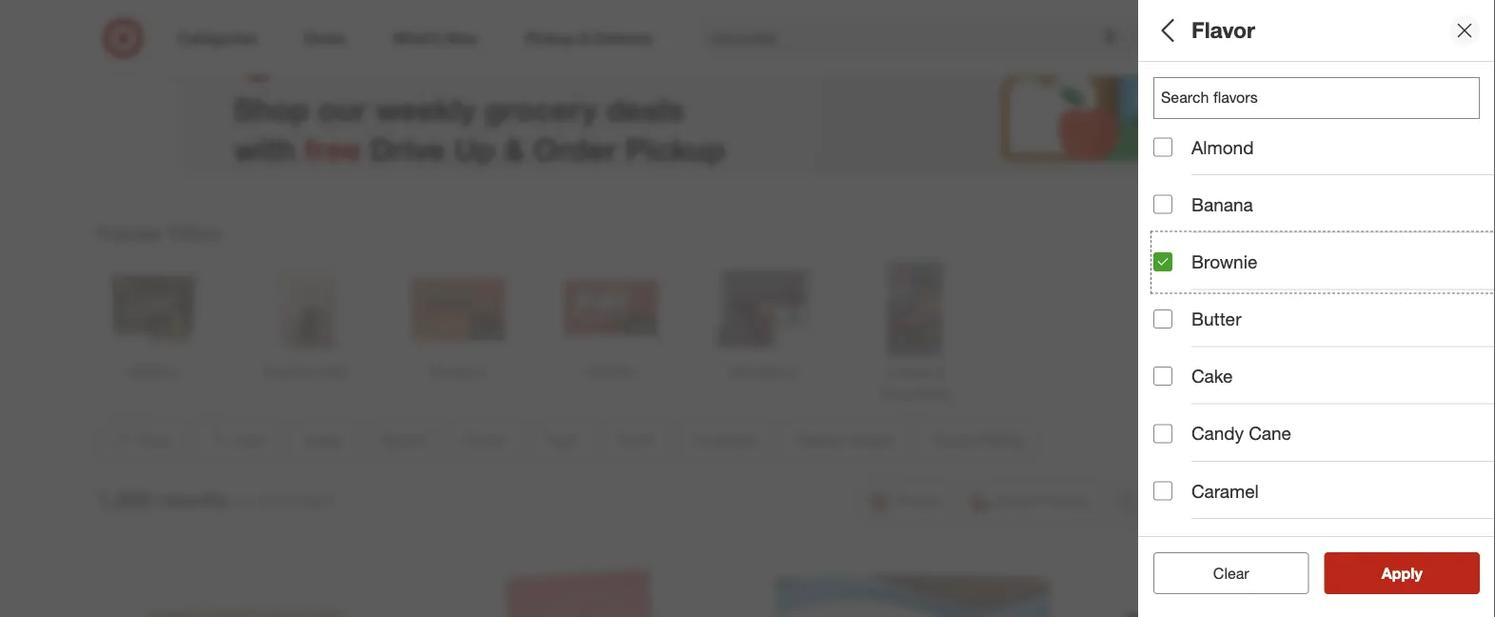 Task type: vqa. For each thing, say whether or not it's contained in the screenshot.
ADULT checkbox
no



Task type: locate. For each thing, give the bounding box(es) containing it.
3
[[1154, 166, 1161, 183]]

deals
[[606, 90, 685, 127]]

1 vertical spatial brownie
[[1192, 251, 1258, 273]]

results
[[158, 486, 228, 512], [1394, 564, 1443, 582]]

2 clear from the left
[[1214, 564, 1250, 582]]

clear down dietary needs
[[1214, 564, 1250, 582]]

flavor dialog
[[1139, 0, 1496, 617]]

0 horizontal spatial results
[[158, 486, 228, 512]]

butter
[[1192, 308, 1242, 330]]

flavor inside all filters dialog
[[1154, 208, 1207, 230]]

filters
[[168, 222, 222, 244]]

almond
[[1192, 136, 1254, 158]]

Almond checkbox
[[1154, 138, 1173, 157]]

brownie up brownie checkbox
[[1154, 233, 1203, 249]]

flavor up brownie checkbox
[[1154, 208, 1207, 230]]

occasion
[[1154, 415, 1235, 437]]

What can we help you find? suggestions appear below search field
[[699, 17, 1174, 59]]

clear inside button
[[1204, 564, 1240, 582]]

see results
[[1362, 564, 1443, 582]]

order
[[534, 130, 617, 167]]

0 vertical spatial brownie
[[1154, 233, 1203, 249]]

candy
[[1192, 422, 1245, 444]]

see
[[1362, 564, 1390, 582]]

1 vertical spatial results
[[1394, 564, 1443, 582]]

clear for clear all
[[1204, 564, 1240, 582]]

1,090
[[97, 486, 151, 512]]

&
[[504, 130, 525, 167]]

ghirardelli;
[[1293, 166, 1357, 183]]

flavor inside dialog
[[1192, 17, 1256, 43]]

clear left all
[[1204, 564, 1240, 582]]

flavor for flavor
[[1192, 17, 1256, 43]]

1 clear from the left
[[1204, 564, 1240, 582]]

1 vertical spatial flavor
[[1154, 208, 1207, 230]]

search button
[[1160, 17, 1206, 63]]

brand
[[1154, 142, 1206, 163]]

candy cane
[[1192, 422, 1292, 444]]

None text field
[[1154, 77, 1481, 119]]

0 vertical spatial results
[[158, 486, 228, 512]]

results inside button
[[1394, 564, 1443, 582]]

type button
[[1154, 262, 1496, 329]]

pickup
[[626, 130, 725, 167]]

0 vertical spatial flavor
[[1192, 17, 1256, 43]]

clear
[[1204, 564, 1240, 582], [1214, 564, 1250, 582]]

all
[[1154, 17, 1180, 43]]

banana
[[1192, 193, 1254, 215]]

Caramel checkbox
[[1154, 481, 1173, 500]]

results right see
[[1394, 564, 1443, 582]]

none text field inside flavor dialog
[[1154, 77, 1481, 119]]

flavor
[[1192, 17, 1256, 43], [1154, 208, 1207, 230]]

popular
[[97, 222, 163, 244]]

filters
[[1186, 17, 1246, 43]]

grocery
[[484, 90, 598, 127]]

apply
[[1382, 564, 1423, 582]]

"chocolate"
[[258, 492, 337, 510]]

clear inside button
[[1214, 564, 1250, 582]]

◎deals shop our weekly grocery deals with free drive up & order pickup
[[234, 30, 725, 167]]

free
[[304, 130, 361, 167]]

shop
[[234, 90, 309, 127]]

brownie down flavor brownie
[[1192, 251, 1258, 273]]

all
[[1245, 564, 1259, 582]]

up
[[454, 130, 496, 167]]

brownie
[[1154, 233, 1203, 249], [1192, 251, 1258, 273]]

occasion button
[[1154, 395, 1496, 462]]

see results button
[[1325, 552, 1481, 594]]

for
[[236, 492, 254, 510]]

deals button
[[1154, 62, 1496, 129]]

type
[[1154, 281, 1194, 303]]

drive
[[370, 130, 446, 167]]

1 horizontal spatial results
[[1394, 564, 1443, 582]]

results left for
[[158, 486, 228, 512]]

our
[[318, 90, 367, 127]]

flavor right all
[[1192, 17, 1256, 43]]



Task type: describe. For each thing, give the bounding box(es) containing it.
brownie inside flavor brownie
[[1154, 233, 1203, 249]]

clear for clear
[[1214, 564, 1250, 582]]

dietary needs
[[1154, 481, 1277, 503]]

brownie inside flavor dialog
[[1192, 251, 1258, 273]]

Banana checkbox
[[1154, 195, 1173, 214]]

crunch;
[[1242, 166, 1289, 183]]

Butter checkbox
[[1154, 309, 1173, 329]]

1,090 results for "chocolate"
[[97, 486, 337, 512]]

price
[[1154, 348, 1199, 370]]

clear button
[[1154, 552, 1310, 594]]

cake
[[1192, 365, 1234, 387]]

with
[[234, 130, 296, 167]]

popular filters
[[97, 222, 222, 244]]

apply button
[[1325, 552, 1481, 594]]

price button
[[1154, 329, 1496, 395]]

dietary
[[1154, 481, 1217, 503]]

musketeers;
[[1165, 166, 1238, 183]]

clear all button
[[1154, 552, 1310, 594]]

kit
[[1361, 166, 1377, 183]]

weekly
[[375, 90, 476, 127]]

search
[[1160, 31, 1206, 49]]

deals
[[1154, 82, 1203, 103]]

Cake checkbox
[[1154, 367, 1173, 386]]

needs
[[1222, 481, 1277, 503]]

Candy Cane checkbox
[[1154, 424, 1173, 443]]

caramel
[[1192, 480, 1260, 502]]

Brownie checkbox
[[1154, 252, 1173, 271]]

flavor for flavor brownie
[[1154, 208, 1207, 230]]

cane
[[1250, 422, 1292, 444]]

◎deals
[[234, 30, 394, 83]]

t
[[1492, 166, 1496, 183]]

all filters dialog
[[1139, 0, 1496, 617]]

kat;
[[1381, 166, 1405, 183]]

kinder;
[[1408, 166, 1451, 183]]

clear all
[[1204, 564, 1259, 582]]

brand 3 musketeers; crunch; ghirardelli; kit kat; kinder; lindt; t
[[1154, 142, 1496, 183]]

results for 1,090
[[158, 486, 228, 512]]

all filters
[[1154, 17, 1246, 43]]

dietary needs button
[[1154, 462, 1496, 528]]

results for see
[[1394, 564, 1443, 582]]

lindt;
[[1455, 166, 1488, 183]]

flavor brownie
[[1154, 208, 1207, 249]]



